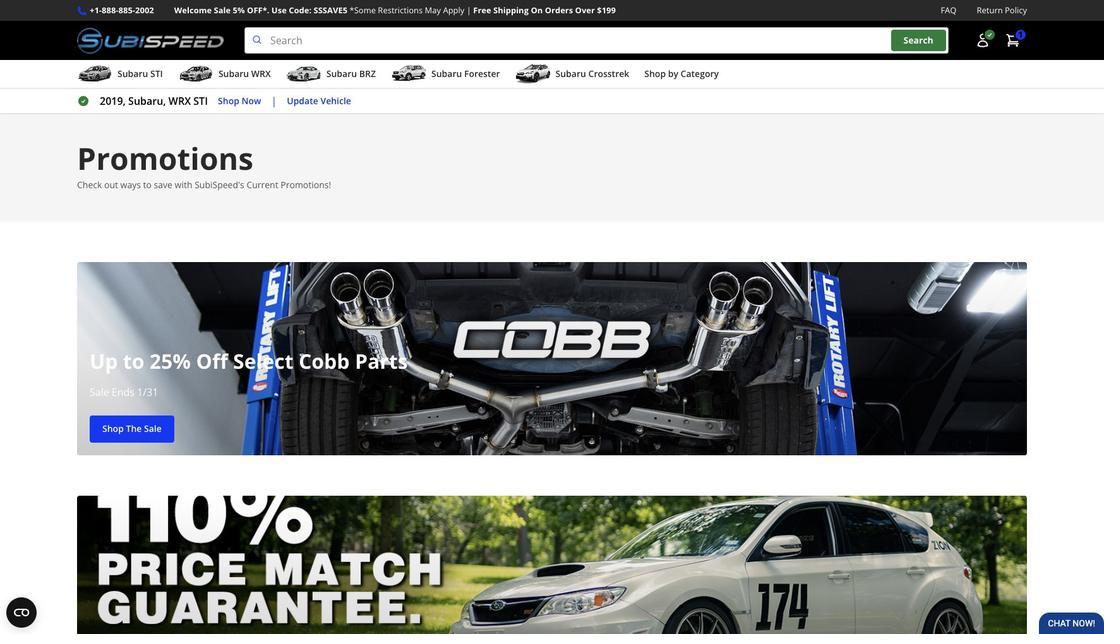 Task type: locate. For each thing, give the bounding box(es) containing it.
shop the sale
[[102, 423, 162, 435]]

subaru up subaru, at the top left of the page
[[118, 68, 148, 80]]

ends
[[112, 386, 135, 400]]

| left free
[[467, 4, 471, 16]]

0 horizontal spatial sale
[[90, 386, 109, 400]]

parts
[[355, 348, 408, 375]]

shop
[[645, 68, 666, 80], [218, 95, 239, 107], [102, 423, 124, 435]]

a subaru crosstrek thumbnail image image
[[515, 65, 551, 84]]

on
[[531, 4, 543, 16]]

subaru inside subaru brz dropdown button
[[327, 68, 357, 80]]

5 subaru from the left
[[556, 68, 586, 80]]

subaru wrx button
[[178, 63, 271, 88]]

update vehicle
[[287, 95, 351, 107]]

subaru inside "subaru crosstrek" "dropdown button"
[[556, 68, 586, 80]]

save
[[154, 179, 172, 191]]

shop for shop the sale
[[102, 423, 124, 435]]

shop left by
[[645, 68, 666, 80]]

faq link
[[941, 4, 957, 17]]

shop left "now"
[[218, 95, 239, 107]]

2 vertical spatial shop
[[102, 423, 124, 435]]

1 vertical spatial sale
[[90, 386, 109, 400]]

search button
[[891, 30, 947, 51]]

sale ends 1/31
[[90, 386, 158, 400]]

2 vertical spatial sale
[[144, 423, 162, 435]]

a subaru brz thumbnail image image
[[286, 65, 322, 84]]

off
[[196, 348, 228, 375]]

a subaru wrx thumbnail image image
[[178, 65, 214, 84]]

1 horizontal spatial |
[[467, 4, 471, 16]]

subaru for subaru brz
[[327, 68, 357, 80]]

wrx down the a subaru wrx thumbnail image
[[169, 94, 191, 108]]

welcome sale 5% off*. use code: sssave5 *some restrictions may apply | free shipping on orders over $199
[[174, 4, 616, 16]]

return
[[977, 4, 1003, 16]]

1 vertical spatial shop
[[218, 95, 239, 107]]

subaru for subaru forester
[[432, 68, 462, 80]]

3 subaru from the left
[[327, 68, 357, 80]]

shop inside dropdown button
[[645, 68, 666, 80]]

$199
[[597, 4, 616, 16]]

vehicle
[[321, 95, 351, 107]]

sti inside dropdown button
[[150, 68, 163, 80]]

0 vertical spatial sale
[[214, 4, 231, 16]]

faq
[[941, 4, 957, 16]]

sale left 5%
[[214, 4, 231, 16]]

up to 25% off select cobb parts
[[90, 348, 408, 375]]

0 vertical spatial shop
[[645, 68, 666, 80]]

out
[[104, 179, 118, 191]]

shop for shop now
[[218, 95, 239, 107]]

0 horizontal spatial shop
[[102, 423, 124, 435]]

subaru up shop now on the top of the page
[[219, 68, 249, 80]]

cobb
[[299, 348, 350, 375]]

to
[[143, 179, 152, 191], [123, 348, 144, 375]]

shop by category
[[645, 68, 719, 80]]

subaru for subaru crosstrek
[[556, 68, 586, 80]]

subaru forester button
[[391, 63, 500, 88]]

subaru sti
[[118, 68, 163, 80]]

over
[[575, 4, 595, 16]]

sale
[[214, 4, 231, 16], [90, 386, 109, 400], [144, 423, 162, 435]]

shipping
[[494, 4, 529, 16]]

by
[[668, 68, 679, 80]]

subispeed's
[[195, 179, 244, 191]]

0 vertical spatial sti
[[150, 68, 163, 80]]

search
[[904, 34, 934, 46]]

subaru left brz
[[327, 68, 357, 80]]

code:
[[289, 4, 312, 16]]

subaru forester
[[432, 68, 500, 80]]

check
[[77, 179, 102, 191]]

promotions check out ways to save with subispeed's current promotions!
[[77, 138, 331, 191]]

subispeed logo image
[[77, 27, 224, 54]]

sti down the a subaru wrx thumbnail image
[[194, 94, 208, 108]]

wrx up "now"
[[251, 68, 271, 80]]

shop left the
[[102, 423, 124, 435]]

sale inside shop the sale "link"
[[144, 423, 162, 435]]

0 horizontal spatial |
[[271, 94, 277, 108]]

1 subaru from the left
[[118, 68, 148, 80]]

button image
[[976, 33, 991, 48]]

wrx
[[251, 68, 271, 80], [169, 94, 191, 108]]

subaru inside subaru sti dropdown button
[[118, 68, 148, 80]]

sale left ends
[[90, 386, 109, 400]]

search input field
[[245, 27, 949, 54]]

subaru for subaru wrx
[[219, 68, 249, 80]]

1 horizontal spatial sale
[[144, 423, 162, 435]]

1 horizontal spatial shop
[[218, 95, 239, 107]]

subaru left forester
[[432, 68, 462, 80]]

subaru sti button
[[77, 63, 163, 88]]

subaru for subaru sti
[[118, 68, 148, 80]]

0 vertical spatial |
[[467, 4, 471, 16]]

888-
[[102, 4, 119, 16]]

1/31
[[137, 386, 158, 400]]

1 vertical spatial to
[[123, 348, 144, 375]]

sti
[[150, 68, 163, 80], [194, 94, 208, 108]]

subaru inside subaru wrx dropdown button
[[219, 68, 249, 80]]

0 vertical spatial wrx
[[251, 68, 271, 80]]

sti up 2019, subaru, wrx sti
[[150, 68, 163, 80]]

forester
[[464, 68, 500, 80]]

update
[[287, 95, 318, 107]]

0 horizontal spatial wrx
[[169, 94, 191, 108]]

update vehicle button
[[287, 94, 351, 108]]

shop for shop by category
[[645, 68, 666, 80]]

25%
[[150, 348, 191, 375]]

+1-888-885-2002
[[90, 4, 154, 16]]

subaru
[[118, 68, 148, 80], [219, 68, 249, 80], [327, 68, 357, 80], [432, 68, 462, 80], [556, 68, 586, 80]]

to right up
[[123, 348, 144, 375]]

open widget image
[[6, 598, 37, 628]]

subaru left the crosstrek at the top of the page
[[556, 68, 586, 80]]

the
[[126, 423, 142, 435]]

shop inside "link"
[[102, 423, 124, 435]]

4 subaru from the left
[[432, 68, 462, 80]]

+1-888-885-2002 link
[[90, 4, 154, 17]]

to left save
[[143, 179, 152, 191]]

off*.
[[247, 4, 270, 16]]

| right "now"
[[271, 94, 277, 108]]

885-
[[119, 4, 135, 16]]

subaru brz button
[[286, 63, 376, 88]]

1 button
[[1000, 28, 1028, 53]]

subaru inside subaru forester dropdown button
[[432, 68, 462, 80]]

|
[[467, 4, 471, 16], [271, 94, 277, 108]]

0 horizontal spatial sti
[[150, 68, 163, 80]]

2 subaru from the left
[[219, 68, 249, 80]]

1 vertical spatial sti
[[194, 94, 208, 108]]

sale right the
[[144, 423, 162, 435]]

1 horizontal spatial wrx
[[251, 68, 271, 80]]

current
[[247, 179, 279, 191]]

subaru brz
[[327, 68, 376, 80]]

0 vertical spatial to
[[143, 179, 152, 191]]

1
[[1019, 29, 1024, 41]]

5%
[[233, 4, 245, 16]]

welcome
[[174, 4, 212, 16]]

2 horizontal spatial shop
[[645, 68, 666, 80]]

shop by category button
[[645, 63, 719, 88]]



Task type: vqa. For each thing, say whether or not it's contained in the screenshot.
the top Aluminum
no



Task type: describe. For each thing, give the bounding box(es) containing it.
promotions
[[77, 138, 254, 179]]

now
[[242, 95, 261, 107]]

return policy
[[977, 4, 1028, 16]]

subaru crosstrek button
[[515, 63, 630, 88]]

2019,
[[100, 94, 126, 108]]

1 vertical spatial |
[[271, 94, 277, 108]]

brz
[[359, 68, 376, 80]]

a subaru sti thumbnail image image
[[77, 65, 112, 84]]

to inside promotions check out ways to save with subispeed's current promotions!
[[143, 179, 152, 191]]

subaru wrx
[[219, 68, 271, 80]]

subaru crosstrek
[[556, 68, 630, 80]]

promotions!
[[281, 179, 331, 191]]

crosstrek
[[589, 68, 630, 80]]

1 vertical spatial wrx
[[169, 94, 191, 108]]

2002
[[135, 4, 154, 16]]

may
[[425, 4, 441, 16]]

policy
[[1006, 4, 1028, 16]]

use
[[272, 4, 287, 16]]

a subaru forester thumbnail image image
[[391, 65, 427, 84]]

return policy link
[[977, 4, 1028, 17]]

ways
[[120, 179, 141, 191]]

2 horizontal spatial sale
[[214, 4, 231, 16]]

+1-
[[90, 4, 102, 16]]

shop the sale link
[[90, 416, 174, 443]]

free
[[474, 4, 491, 16]]

restrictions
[[378, 4, 423, 16]]

orders
[[545, 4, 573, 16]]

shop now
[[218, 95, 261, 107]]

2019, subaru, wrx sti
[[100, 94, 208, 108]]

up
[[90, 348, 118, 375]]

category
[[681, 68, 719, 80]]

select
[[233, 348, 294, 375]]

wrx inside dropdown button
[[251, 68, 271, 80]]

1 horizontal spatial sti
[[194, 94, 208, 108]]

with
[[175, 179, 192, 191]]

sssave5
[[314, 4, 348, 16]]

apply
[[443, 4, 465, 16]]

shop now link
[[218, 94, 261, 108]]

*some
[[350, 4, 376, 16]]

subaru,
[[128, 94, 166, 108]]



